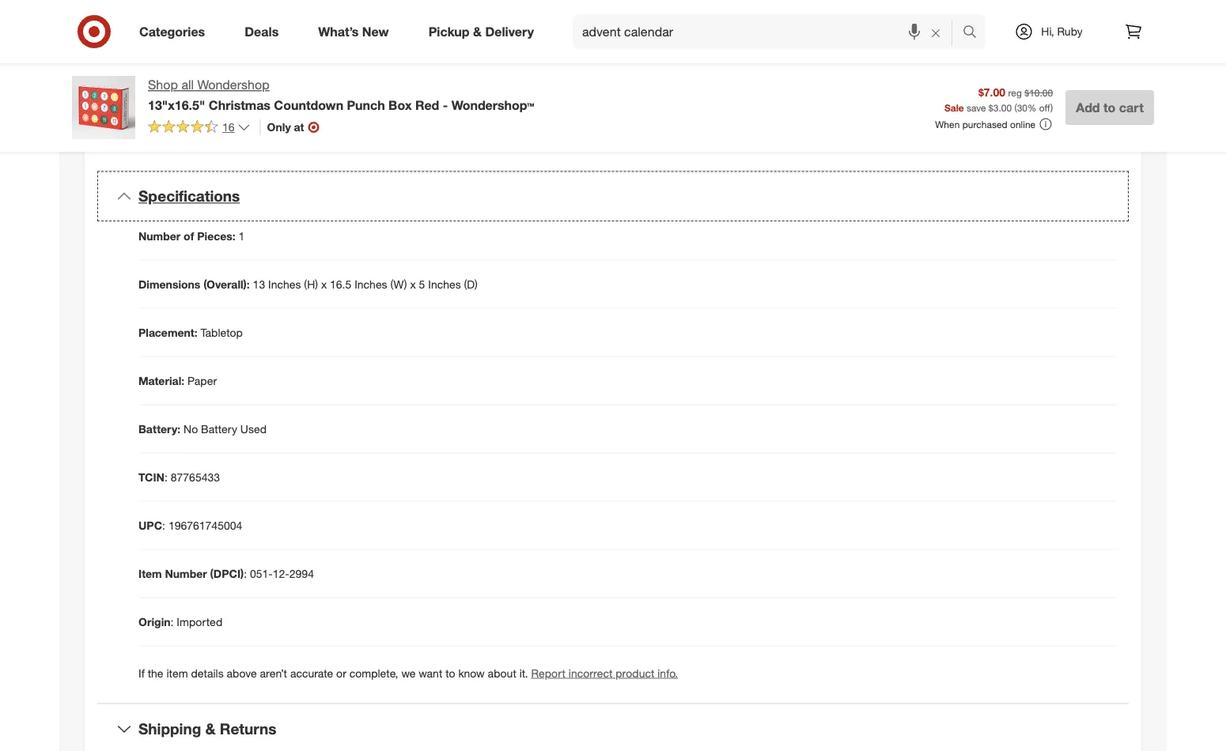 Task type: locate. For each thing, give the bounding box(es) containing it.
1 horizontal spatial 1
[[867, 57, 873, 71]]

1 x from the left
[[321, 277, 327, 291]]

be
[[1031, 73, 1044, 87]]

tabletop
[[154, 76, 197, 90], [201, 325, 243, 339]]

1 horizontal spatial the
[[669, 26, 685, 40]]

countdown up numbers
[[822, 41, 877, 55]]

will
[[1013, 73, 1028, 87]]

: left 196761745004
[[162, 519, 165, 532]]

cart
[[1120, 100, 1144, 115]]

1 vertical spatial 1
[[239, 229, 245, 243]]

& right pickup
[[473, 24, 482, 39]]

0 vertical spatial 1
[[867, 57, 873, 71]]

certified
[[293, 121, 336, 134]]

0 vertical spatial tabletop
[[154, 76, 197, 90]]

your down how
[[1087, 73, 1108, 87]]

countdown inside shop all wondershop 13"x16.5" christmas countdown punch box red - wondershop™
[[274, 97, 344, 113]]

new
[[362, 24, 389, 39]]

all
[[182, 77, 194, 93]]

0 horizontal spatial box
[[389, 97, 412, 113]]

2 horizontal spatial in
[[1005, 41, 1013, 55]]

2 horizontal spatial inches
[[428, 277, 461, 291]]

0 vertical spatial this
[[951, 26, 969, 40]]

5
[[419, 277, 425, 291]]

countdown up red
[[1026, 26, 1083, 40]]

countdown up come.
[[932, 73, 988, 87]]

loves
[[672, 89, 698, 103]]

1 vertical spatial with
[[640, 57, 661, 71]]

in left cute
[[865, 26, 874, 40]]

0 vertical spatial box
[[675, 41, 694, 55]]

1 horizontal spatial this
[[951, 26, 969, 40]]

x left 5
[[410, 277, 416, 291]]

red
[[415, 97, 439, 113]]

: for 196761745004
[[162, 519, 165, 532]]

1 vertical spatial your
[[1087, 73, 1108, 87]]

piece
[[1056, 73, 1084, 87]]

the down the description
[[669, 26, 685, 40]]

deals link
[[231, 14, 299, 49]]

punch down track
[[640, 41, 672, 55]]

what's new
[[318, 24, 389, 39]]

0 vertical spatial the
[[669, 26, 685, 40]]

number right item
[[165, 567, 207, 581]]

(h)
[[304, 277, 318, 291]]

1 vertical spatial this
[[880, 73, 897, 87]]

shop all wondershop 13"x16.5" christmas countdown punch box red - wondershop™
[[148, 77, 535, 113]]

with right style at the right of the page
[[928, 26, 948, 40]]

1 horizontal spatial countdown
[[1026, 26, 1083, 40]]

1 vertical spatial box
[[389, 97, 412, 113]]

0 horizontal spatial punch
[[347, 97, 385, 113]]

1 horizontal spatial of
[[1076, 57, 1086, 71]]

0 horizontal spatial inches
[[268, 277, 301, 291]]

of down the hue
[[1076, 57, 1086, 71]]

for
[[895, 89, 908, 103]]

1 inside description track the days until your holiday celebrations in cute style with this christmas countdown punch box from wondershop™. this countdown to christmas box comes in a bright red hue with a dotted pattern, and it has the numbers 1 to 12 punched in to help you keep track of how close christmas is. featuring a reusable design, this paper countdown box will be a piece your family loves incorporating into your seasonal decor for years to come.
[[867, 57, 873, 71]]

1 horizontal spatial punch
[[640, 41, 672, 55]]

family
[[640, 89, 669, 103]]

0 vertical spatial punch
[[640, 41, 672, 55]]

incorporating
[[701, 89, 767, 103]]

stewardship
[[188, 121, 250, 134]]

help
[[976, 57, 997, 71]]

to right want
[[446, 667, 455, 680]]

material
[[187, 54, 227, 68]]

number up dimensions
[[138, 229, 181, 243]]

paper
[[900, 73, 929, 87]]

(d)
[[464, 277, 478, 291]]

2994
[[289, 567, 314, 581]]

box right punch
[[300, 32, 319, 46]]

0 vertical spatial &
[[473, 24, 482, 39]]

0 vertical spatial paper
[[154, 54, 184, 68]]

1 vertical spatial in
[[1005, 41, 1013, 55]]

paper up shop
[[154, 54, 184, 68]]

a down has
[[786, 73, 792, 87]]

2 vertical spatial in
[[951, 57, 960, 71]]

paper material
[[154, 54, 227, 68]]

0 vertical spatial of
[[1076, 57, 1086, 71]]

the
[[669, 26, 685, 40], [801, 57, 817, 71], [148, 667, 163, 680]]

&
[[473, 24, 482, 39], [205, 720, 216, 739]]

hue
[[1077, 41, 1095, 55]]

punch left red
[[347, 97, 385, 113]]

1 horizontal spatial tabletop
[[201, 325, 243, 339]]

off
[[1040, 102, 1051, 114]]

the right the if in the bottom of the page
[[148, 667, 163, 680]]

in right punched
[[951, 57, 960, 71]]

box inside description track the days until your holiday celebrations in cute style with this christmas countdown punch box from wondershop™. this countdown to christmas box comes in a bright red hue with a dotted pattern, and it has the numbers 1 to 12 punched in to help you keep track of how close christmas is. featuring a reusable design, this paper countdown box will be a piece your family loves incorporating into your seasonal decor for years to come.
[[675, 41, 694, 55]]

0 horizontal spatial countdown
[[274, 97, 344, 113]]

0 vertical spatial with
[[928, 26, 948, 40]]

this
[[951, 26, 969, 40], [880, 73, 897, 87]]

we
[[402, 667, 416, 680]]

1 vertical spatial &
[[205, 720, 216, 739]]

1 horizontal spatial &
[[473, 24, 482, 39]]

x
[[321, 277, 327, 291], [410, 277, 416, 291]]

1 up design,
[[867, 57, 873, 71]]

x right (h)
[[321, 277, 327, 291]]

incorrect
[[569, 667, 613, 680]]

specifications button
[[97, 171, 1129, 222]]

reg
[[1008, 87, 1022, 99]]

box up dotted
[[675, 41, 694, 55]]

your up wondershop™.
[[738, 26, 760, 40]]

& inside dropdown button
[[205, 720, 216, 739]]

-
[[443, 97, 448, 113]]

reusable design
[[154, 98, 237, 112]]

into
[[770, 89, 788, 103]]

punch inside description track the days until your holiday celebrations in cute style with this christmas countdown punch box from wondershop™. this countdown to christmas box comes in a bright red hue with a dotted pattern, and it has the numbers 1 to 12 punched in to help you keep track of how close christmas is. featuring a reusable design, this paper countdown box will be a piece your family loves incorporating into your seasonal decor for years to come.
[[640, 41, 672, 55]]

tabletop up "13"x16.5""
[[154, 76, 197, 90]]

: left 87765433
[[165, 470, 168, 484]]

this down 12
[[880, 73, 897, 87]]

item
[[138, 567, 162, 581]]

2 vertical spatial your
[[791, 89, 813, 103]]

featuring
[[737, 73, 783, 87]]

countdown up the material
[[208, 32, 263, 46]]

your down reusable
[[791, 89, 813, 103]]

council
[[253, 121, 290, 134]]

shop
[[148, 77, 178, 93]]

1 right pieces: at the left top of page
[[239, 229, 245, 243]]

1 vertical spatial the
[[801, 57, 817, 71]]

box inside shop all wondershop 13"x16.5" christmas countdown punch box red - wondershop™
[[389, 97, 412, 113]]

keep
[[1021, 57, 1046, 71]]

placement: tabletop
[[138, 325, 243, 339]]

of left pieces: at the left top of page
[[184, 229, 194, 243]]

the down this
[[801, 57, 817, 71]]

christmas
[[972, 26, 1023, 40], [154, 32, 205, 46], [893, 41, 944, 55], [670, 73, 720, 87], [209, 97, 271, 113]]

tabletop down (overall):
[[201, 325, 243, 339]]

1 vertical spatial paper
[[188, 374, 217, 388]]

imported
[[177, 615, 223, 629]]

inches
[[268, 277, 301, 291], [355, 277, 387, 291], [428, 277, 461, 291]]

0 horizontal spatial tabletop
[[154, 76, 197, 90]]

this up the comes
[[951, 26, 969, 40]]

design,
[[841, 73, 876, 87]]

comes
[[968, 41, 1002, 55]]

& left the returns
[[205, 720, 216, 739]]

online
[[1011, 118, 1036, 130]]

description track the days until your holiday celebrations in cute style with this christmas countdown punch box from wondershop™. this countdown to christmas box comes in a bright red hue with a dotted pattern, and it has the numbers 1 to 12 punched in to help you keep track of how close christmas is. featuring a reusable design, this paper countdown box will be a piece your family loves incorporating into your seasonal decor for years to come.
[[640, 3, 1110, 103]]

countdown up certified
[[274, 97, 344, 113]]

a
[[1016, 41, 1022, 55], [664, 57, 670, 71], [786, 73, 792, 87], [1047, 73, 1053, 87]]

1
[[867, 57, 873, 71], [239, 229, 245, 243]]

sale
[[945, 102, 964, 114]]

info.
[[658, 667, 678, 680]]

16.5
[[330, 277, 352, 291]]

in up you
[[1005, 41, 1013, 55]]

paper right the material: at the left
[[188, 374, 217, 388]]

complete,
[[350, 667, 398, 680]]

inches right 5
[[428, 277, 461, 291]]

tcin
[[138, 470, 165, 484]]

0 vertical spatial countdown
[[1026, 26, 1083, 40]]

number of pieces: 1
[[138, 229, 245, 243]]

1 horizontal spatial with
[[928, 26, 948, 40]]

box down you
[[991, 73, 1009, 87]]

0 horizontal spatial 1
[[239, 229, 245, 243]]

box left red
[[389, 97, 412, 113]]

battery
[[201, 422, 237, 436]]

0 horizontal spatial your
[[738, 26, 760, 40]]

in
[[865, 26, 874, 40], [1005, 41, 1013, 55], [951, 57, 960, 71]]

with up close
[[640, 57, 661, 71]]

2 horizontal spatial your
[[1087, 73, 1108, 87]]

1 horizontal spatial x
[[410, 277, 416, 291]]

you
[[1000, 57, 1018, 71]]

0 horizontal spatial x
[[321, 277, 327, 291]]

$7.00
[[979, 85, 1006, 99]]

1 vertical spatial of
[[184, 229, 194, 243]]

pickup & delivery link
[[415, 14, 554, 49]]

1 vertical spatial punch
[[347, 97, 385, 113]]

box
[[300, 32, 319, 46], [947, 41, 965, 55], [991, 73, 1009, 87]]

inches left (w)
[[355, 277, 387, 291]]

0 horizontal spatial in
[[865, 26, 874, 40]]

inches right 13
[[268, 277, 301, 291]]

1 vertical spatial countdown
[[274, 97, 344, 113]]

punch
[[640, 41, 672, 55], [347, 97, 385, 113]]

1 horizontal spatial your
[[791, 89, 813, 103]]

purchased
[[963, 118, 1008, 130]]

to right add
[[1104, 100, 1116, 115]]

dimensions
[[138, 277, 200, 291]]

1 horizontal spatial box
[[675, 41, 694, 55]]

and
[[750, 57, 769, 71]]

0 horizontal spatial paper
[[154, 54, 184, 68]]

to inside button
[[1104, 100, 1116, 115]]

christmas down the wondershop
[[209, 97, 271, 113]]

a up close
[[664, 57, 670, 71]]

: left imported
[[171, 615, 174, 629]]

30
[[1017, 102, 1028, 114]]

0 horizontal spatial &
[[205, 720, 216, 739]]

2 vertical spatial the
[[148, 667, 163, 680]]

2 horizontal spatial the
[[801, 57, 817, 71]]

box down search
[[947, 41, 965, 55]]

1 horizontal spatial inches
[[355, 277, 387, 291]]



Task type: describe. For each thing, give the bounding box(es) containing it.
categories
[[139, 24, 205, 39]]

: left 051-
[[244, 567, 247, 581]]

& for shipping
[[205, 720, 216, 739]]

to down cute
[[880, 41, 890, 55]]

decor
[[863, 89, 892, 103]]

search
[[956, 25, 994, 41]]

$
[[989, 102, 994, 114]]

(dpci)
[[210, 567, 244, 581]]

material: paper
[[138, 374, 217, 388]]

of inside description track the days until your holiday celebrations in cute style with this christmas countdown punch box from wondershop™. this countdown to christmas box comes in a bright red hue with a dotted pattern, and it has the numbers 1 to 12 punched in to help you keep track of how close christmas is. featuring a reusable design, this paper countdown box will be a piece your family loves incorporating into your seasonal decor for years to come.
[[1076, 57, 1086, 71]]

1 vertical spatial tabletop
[[201, 325, 243, 339]]

: for imported
[[171, 615, 174, 629]]

save
[[967, 102, 986, 114]]

christmas up the comes
[[972, 26, 1023, 40]]

0 horizontal spatial the
[[148, 667, 163, 680]]

1 vertical spatial number
[[165, 567, 207, 581]]

image of 13"x16.5" christmas countdown punch box red - wondershop™ image
[[72, 76, 135, 139]]

a right "be"
[[1047, 73, 1053, 87]]

reusable
[[154, 98, 201, 112]]

0 horizontal spatial box
[[300, 32, 319, 46]]

shipping & returns button
[[97, 705, 1129, 752]]

add to cart button
[[1066, 90, 1155, 125]]

2 horizontal spatial box
[[991, 73, 1009, 87]]

What can we help you find? suggestions appear below search field
[[573, 14, 967, 49]]

punched
[[905, 57, 948, 71]]

no
[[184, 422, 198, 436]]

wondershop™
[[452, 97, 535, 113]]

dimensions (overall): 13 inches (h) x 16.5 inches (w) x 5 inches (d)
[[138, 277, 478, 291]]

2 inches from the left
[[355, 277, 387, 291]]

pickup & delivery
[[429, 24, 534, 39]]

christmas inside shop all wondershop 13"x16.5" christmas countdown punch box red - wondershop™
[[209, 97, 271, 113]]

to left help
[[963, 57, 973, 71]]

accurate
[[290, 667, 333, 680]]

add to cart
[[1076, 100, 1144, 115]]

christmas down style at the right of the page
[[893, 41, 944, 55]]

christmas up 'paper material'
[[154, 32, 205, 46]]

christmas down dotted
[[670, 73, 720, 87]]

search button
[[956, 14, 994, 52]]

want
[[419, 667, 443, 680]]

shipping
[[138, 720, 201, 739]]

countdown inside description track the days until your holiday celebrations in cute style with this christmas countdown punch box from wondershop™. this countdown to christmas box comes in a bright red hue with a dotted pattern, and it has the numbers 1 to 12 punched in to help you keep track of how close christmas is. featuring a reusable design, this paper countdown box will be a piece your family loves incorporating into your seasonal decor for years to come.
[[1026, 26, 1083, 40]]

hi,
[[1042, 25, 1055, 38]]

specifications
[[138, 187, 240, 205]]

holiday
[[763, 26, 798, 40]]

what's new link
[[305, 14, 409, 49]]

(overall):
[[203, 277, 250, 291]]

ruby
[[1058, 25, 1083, 38]]

if the item details above aren't accurate or complete, we want to know about it. report incorrect product info.
[[138, 667, 678, 680]]

1 inches from the left
[[268, 277, 301, 291]]

cute
[[877, 26, 898, 40]]

has
[[781, 57, 798, 71]]

forest stewardship council certified
[[154, 121, 336, 134]]

come.
[[954, 89, 984, 103]]

christmas countdown punch box
[[154, 32, 319, 46]]

1 horizontal spatial countdown
[[822, 41, 877, 55]]

track
[[640, 26, 666, 40]]

material:
[[138, 374, 185, 388]]

: for 87765433
[[165, 470, 168, 484]]

pickup
[[429, 24, 470, 39]]

a up you
[[1016, 41, 1022, 55]]

2 x from the left
[[410, 277, 416, 291]]

bright
[[1025, 41, 1054, 55]]

deals
[[245, 24, 279, 39]]

wondershop™.
[[723, 41, 795, 55]]

above
[[227, 667, 257, 680]]

0 horizontal spatial of
[[184, 229, 194, 243]]

delivery
[[485, 24, 534, 39]]

style
[[901, 26, 925, 40]]

is.
[[723, 73, 734, 87]]

red
[[1057, 41, 1074, 55]]

until
[[715, 26, 735, 40]]

display
[[200, 76, 235, 90]]

seasonal
[[816, 89, 860, 103]]

to left 12
[[876, 57, 886, 71]]

1 horizontal spatial paper
[[188, 374, 217, 388]]

forest
[[154, 121, 185, 134]]

0 horizontal spatial countdown
[[208, 32, 263, 46]]

close
[[640, 73, 667, 87]]

punch inside shop all wondershop 13"x16.5" christmas countdown punch box red - wondershop™
[[347, 97, 385, 113]]

pieces:
[[197, 229, 236, 243]]

(w)
[[390, 277, 407, 291]]

days
[[688, 26, 711, 40]]

what's
[[318, 24, 359, 39]]

categories link
[[126, 14, 225, 49]]

add
[[1076, 100, 1100, 115]]

if
[[138, 667, 145, 680]]

when purchased online
[[935, 118, 1036, 130]]

1 horizontal spatial in
[[951, 57, 960, 71]]

& for pickup
[[473, 24, 482, 39]]

product
[[616, 667, 655, 680]]

2 horizontal spatial countdown
[[932, 73, 988, 87]]

%
[[1028, 102, 1037, 114]]

origin : imported
[[138, 615, 223, 629]]

dotted
[[673, 57, 705, 71]]

87765433
[[171, 470, 220, 484]]

0 vertical spatial your
[[738, 26, 760, 40]]

or
[[336, 667, 346, 680]]

it
[[772, 57, 778, 71]]

3 inches from the left
[[428, 277, 461, 291]]

051-
[[250, 567, 273, 581]]

tabletop display
[[154, 76, 235, 90]]

0 horizontal spatial this
[[880, 73, 897, 87]]

16 link
[[148, 119, 251, 138]]

to right years
[[941, 89, 951, 103]]

only
[[267, 120, 291, 134]]

origin
[[138, 615, 171, 629]]

track
[[1049, 57, 1073, 71]]

details
[[191, 667, 224, 680]]

16
[[222, 120, 235, 134]]

3.00
[[994, 102, 1012, 114]]

it.
[[520, 667, 528, 680]]

0 vertical spatial number
[[138, 229, 181, 243]]

upc
[[138, 519, 162, 532]]

0 vertical spatial in
[[865, 26, 874, 40]]

reusable
[[795, 73, 838, 87]]

196761745004
[[168, 519, 242, 532]]

$7.00 reg $10.00 sale save $ 3.00 ( 30 % off )
[[945, 85, 1053, 114]]

1 horizontal spatial box
[[947, 41, 965, 55]]

battery: no battery used
[[138, 422, 267, 436]]

12
[[889, 57, 902, 71]]

12-
[[273, 567, 289, 581]]

0 horizontal spatial with
[[640, 57, 661, 71]]

when
[[935, 118, 960, 130]]

)
[[1051, 102, 1053, 114]]



Task type: vqa. For each thing, say whether or not it's contained in the screenshot.
the Categories
yes



